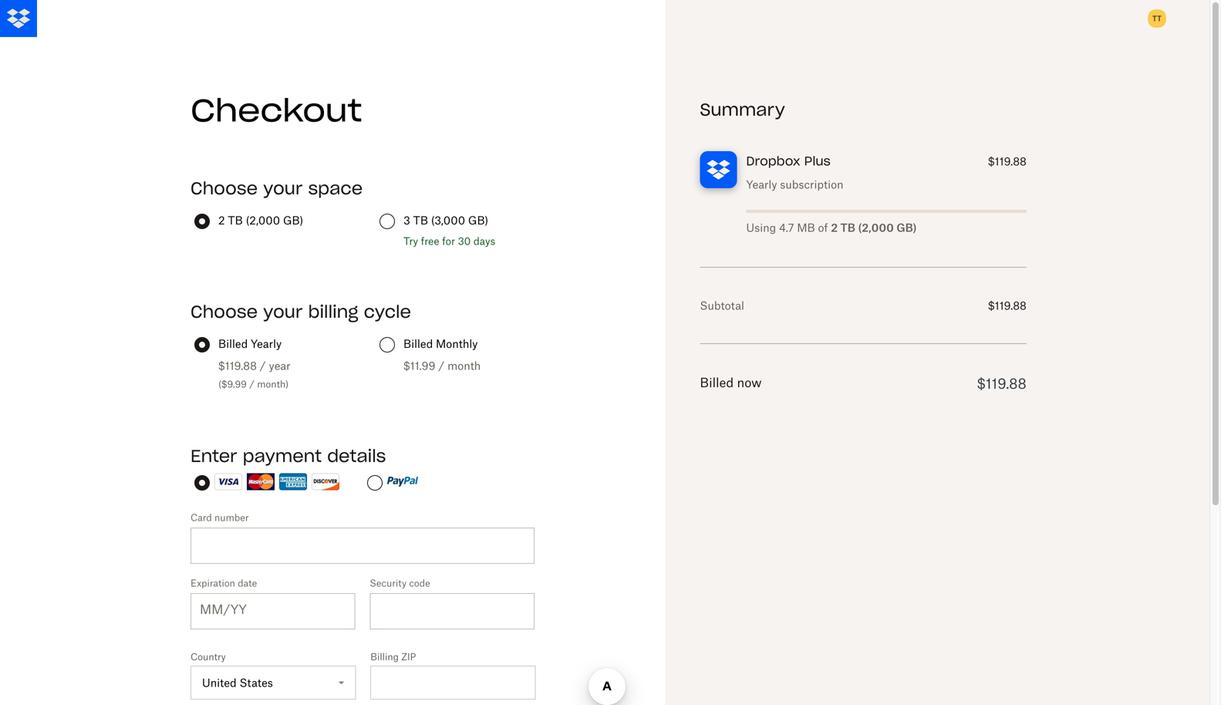 Task type: locate. For each thing, give the bounding box(es) containing it.
your for space
[[263, 177, 303, 199]]

billed left the now
[[700, 375, 734, 390]]

0 horizontal spatial billed
[[218, 337, 248, 350]]

billed
[[218, 337, 248, 350], [403, 337, 433, 350], [700, 375, 734, 390]]

2 your from the top
[[263, 301, 303, 322]]

1 horizontal spatial 2
[[831, 221, 838, 234]]

billing zip
[[370, 651, 416, 663]]

visa image
[[214, 473, 242, 490]]

option group
[[188, 473, 570, 511]]

(2,000 down choose your space
[[246, 214, 280, 227]]

0 vertical spatial choose
[[191, 177, 258, 199]]

/ right ($9.99
[[249, 378, 255, 390]]

2 right the of
[[831, 221, 838, 234]]

(2,000
[[246, 214, 280, 227], [858, 221, 894, 234]]

2 choose from the top
[[191, 301, 258, 322]]

2 horizontal spatial billed
[[700, 375, 734, 390]]

2 horizontal spatial tb
[[840, 221, 855, 234]]

your up the billed yearly
[[263, 301, 303, 322]]

/ down billed monthly
[[438, 359, 445, 372]]

yearly
[[746, 178, 777, 191], [251, 337, 282, 350]]

mastercard image
[[247, 473, 275, 490]]

progress bar inside 'summary' list
[[746, 210, 1027, 213]]

1 horizontal spatial billed
[[403, 337, 433, 350]]

1 horizontal spatial tb
[[413, 214, 428, 227]]

year
[[269, 359, 291, 372]]

choose for choose your billing cycle
[[191, 301, 258, 322]]

gb) for 2 tb (2,000 gb)
[[283, 214, 303, 227]]

your up "2 tb (2,000 gb)"
[[263, 177, 303, 199]]

try free for 30 days
[[403, 235, 495, 247]]

your
[[263, 177, 303, 199], [263, 301, 303, 322]]

1 horizontal spatial (2,000
[[858, 221, 894, 234]]

tb right 2 tb (2,000 gb) option
[[228, 214, 243, 227]]

progress bar
[[746, 210, 1027, 213]]

$119.88 / year ($9.99 / month)
[[218, 359, 291, 390]]

billed for billed monthly
[[403, 337, 433, 350]]

0 horizontal spatial tb
[[228, 214, 243, 227]]

paypal image
[[387, 476, 418, 488]]

tb right the of
[[840, 221, 855, 234]]

payment
[[243, 445, 322, 467]]

1 horizontal spatial gb)
[[468, 214, 488, 227]]

dropbox
[[746, 153, 800, 169]]

billing
[[308, 301, 358, 322]]

1 vertical spatial your
[[263, 301, 303, 322]]

monthly
[[436, 337, 478, 350]]

1 choose from the top
[[191, 177, 258, 199]]

billed up the $11.99
[[403, 337, 433, 350]]

tb right 3
[[413, 214, 428, 227]]

mb
[[797, 221, 815, 234]]

tt button
[[1145, 6, 1169, 31]]

yearly down the dropbox
[[746, 178, 777, 191]]

2
[[218, 214, 225, 227], [831, 221, 838, 234]]

billed yearly
[[218, 337, 282, 350]]

tb
[[228, 214, 243, 227], [413, 214, 428, 227], [840, 221, 855, 234]]

choose up billed yearly radio
[[191, 301, 258, 322]]

choose for choose your space
[[191, 177, 258, 199]]

subtotal
[[700, 299, 744, 312]]

amex image
[[279, 473, 307, 490]]

billing
[[370, 651, 399, 663]]

subscription
[[780, 178, 844, 191]]

using 4.7 mb of 2 tb (2,000 gb)
[[746, 221, 917, 234]]

1 your from the top
[[263, 177, 303, 199]]

days
[[474, 235, 495, 247]]

Billing ZIP text field
[[370, 666, 536, 700]]

tt
[[1152, 13, 1162, 23]]

0 vertical spatial your
[[263, 177, 303, 199]]

dropbox plus
[[746, 153, 831, 169]]

choose
[[191, 177, 258, 199], [191, 301, 258, 322]]

yearly up year
[[251, 337, 282, 350]]

0 horizontal spatial gb)
[[283, 214, 303, 227]]

(2,000 right the of
[[858, 221, 894, 234]]

space
[[308, 177, 363, 199]]

now
[[737, 375, 762, 390]]

0 horizontal spatial /
[[249, 378, 255, 390]]

billed inside 'summary' list
[[700, 375, 734, 390]]

0 vertical spatial yearly
[[746, 178, 777, 191]]

plus
[[804, 153, 831, 169]]

None radio
[[194, 475, 210, 491], [367, 475, 383, 491], [194, 475, 210, 491], [367, 475, 383, 491]]

30
[[458, 235, 471, 247]]

country
[[191, 651, 226, 663]]

/ left year
[[260, 359, 266, 372]]

0 horizontal spatial (2,000
[[246, 214, 280, 227]]

month)
[[257, 378, 289, 390]]

1 vertical spatial yearly
[[251, 337, 282, 350]]

1 horizontal spatial yearly
[[746, 178, 777, 191]]

details
[[327, 445, 386, 467]]

gb)
[[283, 214, 303, 227], [468, 214, 488, 227], [897, 221, 917, 234]]

gb) for 3 tb (3,000 gb)
[[468, 214, 488, 227]]

enter payment details
[[191, 445, 386, 467]]

tb inside 'summary' list
[[840, 221, 855, 234]]

enter
[[191, 445, 237, 467]]

3 tb (3,000 gb)
[[403, 214, 488, 227]]

choose up 2 tb (2,000 gb) option
[[191, 177, 258, 199]]

$119.88
[[988, 155, 1027, 168], [988, 299, 1027, 312], [218, 359, 257, 372], [977, 375, 1027, 392]]

3
[[403, 214, 410, 227]]

billed right billed yearly radio
[[218, 337, 248, 350]]

2 TB (2,000 GB) radio
[[194, 214, 210, 229]]

try
[[403, 235, 418, 247]]

2 horizontal spatial /
[[438, 359, 445, 372]]

2 horizontal spatial gb)
[[897, 221, 917, 234]]

free
[[421, 235, 439, 247]]

checkout
[[191, 91, 362, 130]]

1 horizontal spatial /
[[260, 359, 266, 372]]

2 right 2 tb (2,000 gb) option
[[218, 214, 225, 227]]

1 vertical spatial choose
[[191, 301, 258, 322]]

/
[[260, 359, 266, 372], [438, 359, 445, 372], [249, 378, 255, 390]]



Task type: vqa. For each thing, say whether or not it's contained in the screenshot.
the bottommost YOUR
yes



Task type: describe. For each thing, give the bounding box(es) containing it.
$11.99
[[403, 359, 435, 372]]

0 horizontal spatial 2
[[218, 214, 225, 227]]

billed monthly
[[403, 337, 478, 350]]

billed for billed yearly
[[218, 337, 248, 350]]

tb for 3
[[413, 214, 428, 227]]

3 TB (3,000 GB) radio
[[380, 214, 395, 229]]

summary
[[700, 99, 785, 120]]

2 tb (2,000 gb)
[[218, 214, 303, 227]]

$119.88 inside $119.88 / year ($9.99 / month)
[[218, 359, 257, 372]]

gb) inside 'summary' list
[[897, 221, 917, 234]]

yearly subscription
[[746, 178, 844, 191]]

discover image
[[312, 473, 339, 490]]

(2,000 inside 'summary' list
[[858, 221, 894, 234]]

2 inside 'summary' list
[[831, 221, 838, 234]]

/ for $11.99
[[438, 359, 445, 372]]

your for billing
[[263, 301, 303, 322]]

(3,000
[[431, 214, 465, 227]]

tb for 2
[[228, 214, 243, 227]]

$11.99 / month radio
[[380, 337, 395, 353]]

($9.99
[[218, 378, 247, 390]]

for
[[442, 235, 455, 247]]

4.7
[[779, 221, 794, 234]]

yearly inside 'summary' list
[[746, 178, 777, 191]]

/ for $119.88
[[260, 359, 266, 372]]

zip
[[401, 651, 416, 663]]

summary list
[[700, 99, 1027, 396]]

billed now
[[700, 375, 762, 390]]

Billed Yearly radio
[[194, 337, 210, 353]]

0 horizontal spatial yearly
[[251, 337, 282, 350]]

cycle
[[364, 301, 411, 322]]

choose your billing cycle
[[191, 301, 411, 322]]

month
[[447, 359, 481, 372]]

choose your space
[[191, 177, 363, 199]]

billed for billed now
[[700, 375, 734, 390]]

of
[[818, 221, 828, 234]]

$11.99 / month
[[403, 359, 481, 372]]

using
[[746, 221, 776, 234]]



